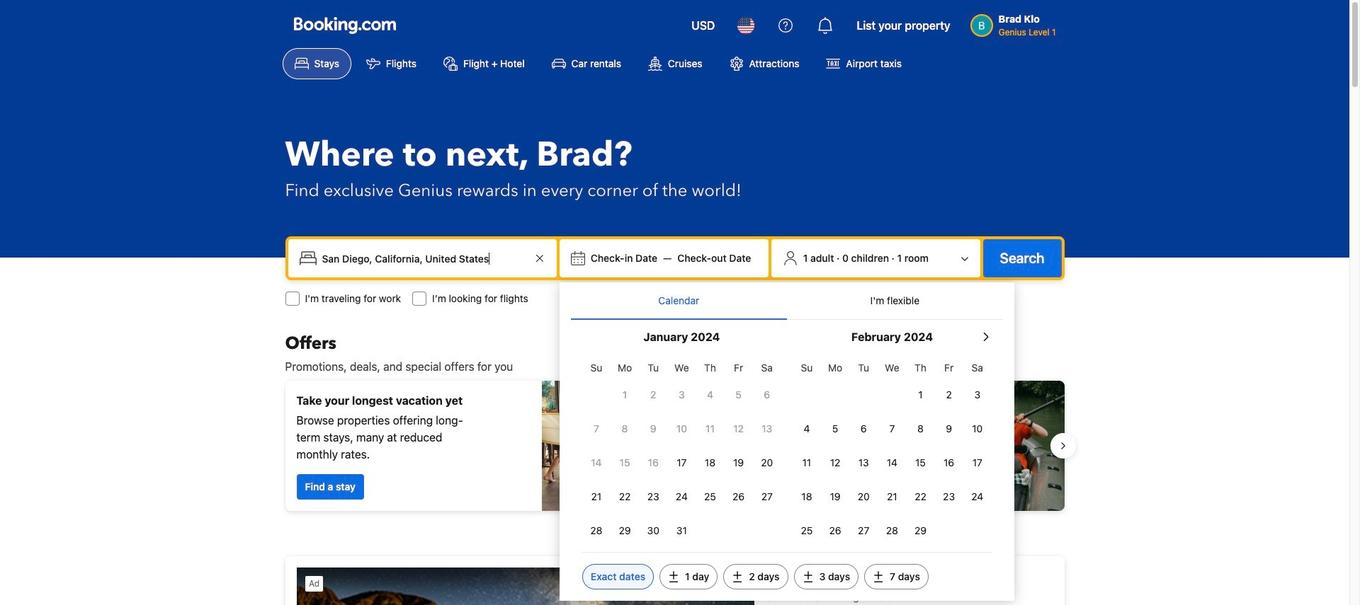 Task type: describe. For each thing, give the bounding box(es) containing it.
13 January 2024 checkbox
[[753, 414, 781, 445]]

15 February 2024 checkbox
[[907, 448, 935, 479]]

18 February 2024 checkbox
[[793, 482, 821, 513]]

11 January 2024 checkbox
[[696, 414, 725, 445]]

Where are you going? field
[[316, 246, 531, 271]]

19 January 2024 checkbox
[[725, 448, 753, 479]]

28 February 2024 checkbox
[[878, 516, 907, 547]]

16 January 2024 checkbox
[[639, 448, 668, 479]]

20 January 2024 checkbox
[[753, 448, 781, 479]]

20 February 2024 checkbox
[[850, 482, 878, 513]]

31 January 2024 checkbox
[[668, 516, 696, 547]]

12 January 2024 checkbox
[[725, 414, 753, 445]]

1 grid from the left
[[582, 354, 781, 547]]

9 January 2024 checkbox
[[639, 414, 668, 445]]

2 February 2024 checkbox
[[935, 380, 963, 411]]

7 January 2024 checkbox
[[582, 414, 611, 445]]

6 February 2024 checkbox
[[850, 414, 878, 445]]

19 February 2024 checkbox
[[821, 482, 850, 513]]

26 February 2024 checkbox
[[821, 516, 850, 547]]

21 February 2024 checkbox
[[878, 482, 907, 513]]

3 January 2024 checkbox
[[668, 380, 696, 411]]

11 February 2024 checkbox
[[793, 448, 821, 479]]

10 February 2024 checkbox
[[963, 414, 992, 445]]

30 January 2024 checkbox
[[639, 516, 668, 547]]

6 January 2024 checkbox
[[753, 380, 781, 411]]

17 January 2024 checkbox
[[668, 448, 696, 479]]

29 January 2024 checkbox
[[611, 516, 639, 547]]

24 February 2024 checkbox
[[963, 482, 992, 513]]

24 January 2024 checkbox
[[668, 482, 696, 513]]

10 January 2024 checkbox
[[668, 414, 696, 445]]

28 January 2024 checkbox
[[582, 516, 611, 547]]



Task type: locate. For each thing, give the bounding box(es) containing it.
booking.com image
[[294, 17, 396, 34]]

your account menu brad klo genius level 1 element
[[970, 6, 1062, 39]]

8 February 2024 checkbox
[[907, 414, 935, 445]]

25 January 2024 checkbox
[[696, 482, 725, 513]]

23 February 2024 checkbox
[[935, 482, 963, 513]]

region
[[274, 376, 1076, 517]]

0 horizontal spatial grid
[[582, 354, 781, 547]]

1 February 2024 checkbox
[[907, 380, 935, 411]]

17 February 2024 checkbox
[[963, 448, 992, 479]]

15 January 2024 checkbox
[[611, 448, 639, 479]]

4 January 2024 checkbox
[[696, 380, 725, 411]]

22 January 2024 checkbox
[[611, 482, 639, 513]]

2 January 2024 checkbox
[[639, 380, 668, 411]]

5 January 2024 checkbox
[[725, 380, 753, 411]]

14 January 2024 checkbox
[[582, 448, 611, 479]]

8 January 2024 checkbox
[[611, 414, 639, 445]]

14 February 2024 checkbox
[[878, 448, 907, 479]]

1 January 2024 checkbox
[[611, 380, 639, 411]]

27 February 2024 checkbox
[[850, 516, 878, 547]]

16 February 2024 checkbox
[[935, 448, 963, 479]]

1 horizontal spatial grid
[[793, 354, 992, 547]]

tab list
[[571, 283, 1003, 321]]

25 February 2024 checkbox
[[793, 516, 821, 547]]

27 January 2024 checkbox
[[753, 482, 781, 513]]

2 grid from the left
[[793, 354, 992, 547]]

12 February 2024 checkbox
[[821, 448, 850, 479]]

18 January 2024 checkbox
[[696, 448, 725, 479]]

13 February 2024 checkbox
[[850, 448, 878, 479]]

7 February 2024 checkbox
[[878, 414, 907, 445]]

22 February 2024 checkbox
[[907, 482, 935, 513]]

3 February 2024 checkbox
[[963, 380, 992, 411]]

29 February 2024 checkbox
[[907, 516, 935, 547]]

23 January 2024 checkbox
[[639, 482, 668, 513]]

21 January 2024 checkbox
[[582, 482, 611, 513]]

5 February 2024 checkbox
[[821, 414, 850, 445]]

grid
[[582, 354, 781, 547], [793, 354, 992, 547]]

progress bar
[[666, 523, 683, 529]]

9 February 2024 checkbox
[[935, 414, 963, 445]]

4 February 2024 checkbox
[[793, 414, 821, 445]]

main content
[[274, 333, 1076, 606]]

take your longest vacation yet image
[[542, 381, 669, 512]]

a young girl and woman kayak on a river image
[[681, 381, 1065, 512]]

26 January 2024 checkbox
[[725, 482, 753, 513]]



Task type: vqa. For each thing, say whether or not it's contained in the screenshot.
INCLUDING
no



